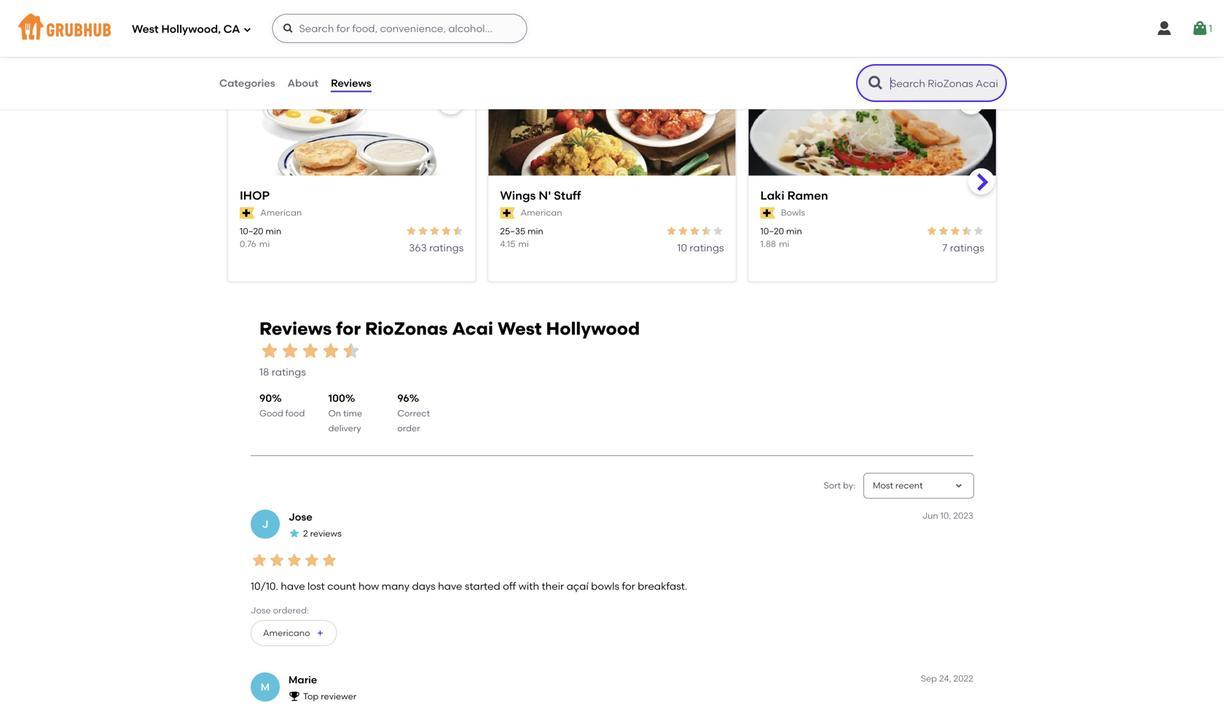 Task type: locate. For each thing, give the bounding box(es) containing it.
0.76
[[240, 239, 256, 249]]

2 mi from the left
[[518, 239, 529, 249]]

subscription pass image for wings
[[500, 207, 515, 219]]

ratings right 10
[[690, 241, 724, 254]]

0 vertical spatial jose
[[289, 511, 312, 523]]

mi inside 25–35 min 4.15 mi
[[518, 239, 529, 249]]

bowls
[[591, 580, 619, 592]]

0 horizontal spatial svg image
[[282, 23, 294, 34]]

2 horizontal spatial min
[[786, 226, 802, 236]]

subscription pass image down laki
[[760, 207, 775, 219]]

svg image left 1 button
[[1155, 20, 1173, 37]]

subscription pass image
[[500, 207, 515, 219], [760, 207, 775, 219]]

save this restaurant button for laki
[[958, 88, 984, 114]]

by:
[[843, 480, 855, 491]]

riozonas
[[365, 318, 448, 339]]

have right days
[[438, 580, 462, 592]]

wings
[[500, 188, 536, 203]]

10–20 up 0.76
[[240, 226, 263, 236]]

jun
[[922, 510, 938, 521]]

save this restaurant button for wings
[[698, 88, 724, 114]]

2 min from the left
[[527, 226, 543, 236]]

with
[[518, 580, 539, 592]]

ratings right 363
[[429, 241, 464, 254]]

3 min from the left
[[786, 226, 802, 236]]

1 horizontal spatial save this restaurant image
[[702, 93, 720, 110]]

their
[[542, 580, 564, 592]]

1 horizontal spatial min
[[527, 226, 543, 236]]

west
[[132, 23, 159, 36], [498, 318, 542, 339]]

how
[[358, 580, 379, 592]]

ratings right 7
[[950, 241, 984, 254]]

min inside 25–35 min 4.15 mi
[[527, 226, 543, 236]]

min down bowls
[[786, 226, 802, 236]]

0 horizontal spatial 10–20
[[240, 226, 263, 236]]

0 horizontal spatial min
[[265, 226, 281, 236]]

min down ihop
[[265, 226, 281, 236]]

laki
[[760, 188, 785, 203]]

0 horizontal spatial mi
[[259, 239, 270, 249]]

3 save this restaurant button from the left
[[958, 88, 984, 114]]

1 vertical spatial west
[[498, 318, 542, 339]]

jose
[[289, 511, 312, 523], [251, 605, 271, 615]]

0 horizontal spatial west
[[132, 23, 159, 36]]

save this restaurant image
[[962, 93, 980, 110]]

1 vertical spatial reviews
[[259, 318, 332, 339]]

acai
[[452, 318, 493, 339]]

have left lost
[[281, 580, 305, 592]]

1 horizontal spatial save this restaurant button
[[698, 88, 724, 114]]

1 horizontal spatial subscription pass image
[[760, 207, 775, 219]]

most recent
[[873, 480, 923, 491]]

jose up 2
[[289, 511, 312, 523]]

about button
[[287, 57, 319, 109]]

2 horizontal spatial save this restaurant button
[[958, 88, 984, 114]]

1 horizontal spatial svg image
[[1155, 20, 1173, 37]]

3 mi from the left
[[779, 239, 789, 249]]

west left hollywood, on the left top of page
[[132, 23, 159, 36]]

ratings right 18 on the bottom left of page
[[272, 366, 306, 378]]

for
[[336, 318, 361, 339], [622, 580, 635, 592]]

363 ratings
[[409, 241, 464, 254]]

reviews down restaurants
[[331, 77, 371, 89]]

1 american from the left
[[260, 207, 302, 218]]

subscription pass image for laki
[[760, 207, 775, 219]]

25–35 min 4.15 mi
[[500, 226, 543, 249]]

american down ihop
[[260, 207, 302, 218]]

0 horizontal spatial save this restaurant button
[[437, 88, 464, 114]]

for left riozonas
[[336, 318, 361, 339]]

10–20 for laki ramen
[[760, 226, 784, 236]]

delivery
[[328, 423, 361, 433]]

1 horizontal spatial american
[[521, 207, 562, 218]]

96 correct order
[[397, 392, 430, 433]]

min
[[265, 226, 281, 236], [527, 226, 543, 236], [786, 226, 802, 236]]

save this restaurant image for ihop
[[442, 93, 459, 110]]

10–20 inside 10–20 min 1.88 mi
[[760, 226, 784, 236]]

your
[[423, 44, 456, 62]]

2 have from the left
[[438, 580, 462, 592]]

about
[[288, 77, 318, 89]]

hollywood
[[546, 318, 640, 339]]

ratings for laki ramen
[[950, 241, 984, 254]]

sep 24, 2022
[[921, 673, 973, 684]]

mi for wings n' stuff
[[518, 239, 529, 249]]

american for ihop
[[260, 207, 302, 218]]

0 horizontal spatial save this restaurant image
[[442, 93, 459, 110]]

mi for laki ramen
[[779, 239, 789, 249]]

west right acai
[[498, 318, 542, 339]]

1 subscription pass image from the left
[[500, 207, 515, 219]]

reviews for reviews
[[331, 77, 371, 89]]

restaurants
[[313, 44, 401, 62]]

24,
[[939, 673, 951, 684]]

j
[[262, 518, 268, 530]]

recent
[[895, 480, 923, 491]]

10–20 inside 10–20 min 0.76 mi
[[240, 226, 263, 236]]

0 horizontal spatial american
[[260, 207, 302, 218]]

1 horizontal spatial west
[[498, 318, 542, 339]]

1.88
[[760, 239, 776, 249]]

wings n' stuff logo image
[[488, 79, 736, 202]]

0 horizontal spatial subscription pass image
[[500, 207, 515, 219]]

min inside 10–20 min 1.88 mi
[[786, 226, 802, 236]]

0 horizontal spatial for
[[336, 318, 361, 339]]

correct
[[397, 408, 430, 419]]

2 save this restaurant button from the left
[[698, 88, 724, 114]]

0 horizontal spatial jose
[[251, 605, 271, 615]]

main navigation navigation
[[0, 0, 1224, 57]]

mi
[[259, 239, 270, 249], [518, 239, 529, 249], [779, 239, 789, 249]]

many
[[382, 580, 410, 592]]

order
[[397, 423, 420, 433]]

2 american from the left
[[521, 207, 562, 218]]

10–20 min 0.76 mi
[[240, 226, 281, 249]]

reviews for reviews for riozonas acai west hollywood
[[259, 318, 332, 339]]

search icon image
[[867, 74, 884, 92]]

90 good food
[[259, 392, 305, 419]]

1 save this restaurant button from the left
[[437, 88, 464, 114]]

reviews up the 18 ratings
[[259, 318, 332, 339]]

1 save this restaurant image from the left
[[442, 93, 459, 110]]

10–20
[[240, 226, 263, 236], [760, 226, 784, 236]]

jose down the 10/10.
[[251, 605, 271, 615]]

days
[[412, 580, 436, 592]]

star icon image
[[405, 225, 417, 237], [417, 225, 429, 237], [429, 225, 440, 237], [440, 225, 452, 237], [452, 225, 464, 237], [452, 225, 464, 237], [666, 225, 677, 237], [677, 225, 689, 237], [689, 225, 701, 237], [701, 225, 712, 237], [701, 225, 712, 237], [712, 225, 724, 237], [926, 225, 938, 237], [938, 225, 949, 237], [949, 225, 961, 237], [961, 225, 973, 237], [961, 225, 973, 237], [973, 225, 984, 237], [259, 341, 280, 361], [280, 341, 300, 361], [300, 341, 321, 361], [321, 341, 341, 361], [341, 341, 361, 361], [341, 341, 361, 361], [289, 527, 300, 539], [251, 552, 268, 569], [268, 552, 286, 569], [286, 552, 303, 569], [303, 552, 321, 569], [321, 552, 338, 569]]

mi inside 10–20 min 1.88 mi
[[779, 239, 789, 249]]

plus icon image
[[316, 629, 325, 638]]

american down the wings n' stuff
[[521, 207, 562, 218]]

100 on time delivery
[[328, 392, 362, 433]]

mi right 1.88
[[779, 239, 789, 249]]

2 subscription pass image from the left
[[760, 207, 775, 219]]

10–20 for ihop
[[240, 226, 263, 236]]

0 vertical spatial reviews
[[331, 77, 371, 89]]

svg image
[[1155, 20, 1173, 37], [282, 23, 294, 34]]

0 horizontal spatial svg image
[[243, 25, 252, 34]]

mi right 4.15
[[518, 239, 529, 249]]

subscription pass image
[[240, 207, 254, 219]]

1 horizontal spatial for
[[622, 580, 635, 592]]

0 vertical spatial west
[[132, 23, 159, 36]]

americano button
[[251, 620, 337, 646]]

svg image
[[1191, 20, 1209, 37], [243, 25, 252, 34]]

2 10–20 from the left
[[760, 226, 784, 236]]

1 vertical spatial for
[[622, 580, 635, 592]]

0 horizontal spatial have
[[281, 580, 305, 592]]

Search RioZonas Acai West Hollywood search field
[[889, 77, 1000, 90]]

2 reviews
[[303, 528, 342, 539]]

1 horizontal spatial mi
[[518, 239, 529, 249]]

min right 25–35
[[527, 226, 543, 236]]

subscription pass image up 25–35
[[500, 207, 515, 219]]

svg image up "sponsored"
[[282, 23, 294, 34]]

reviews
[[331, 77, 371, 89], [259, 318, 332, 339]]

for right bowls
[[622, 580, 635, 592]]

10–20 up 1.88
[[760, 226, 784, 236]]

n'
[[539, 188, 551, 203]]

1 vertical spatial jose
[[251, 605, 271, 615]]

Search for food, convenience, alcohol... search field
[[272, 14, 527, 43]]

american for wings n' stuff
[[521, 207, 562, 218]]

most
[[873, 480, 893, 491]]

1 min from the left
[[265, 226, 281, 236]]

1 have from the left
[[281, 580, 305, 592]]

2 save this restaurant image from the left
[[702, 93, 720, 110]]

96
[[397, 392, 409, 404]]

90
[[259, 392, 272, 404]]

mi right 0.76
[[259, 239, 270, 249]]

wings n' stuff
[[500, 188, 581, 203]]

1 mi from the left
[[259, 239, 270, 249]]

ratings for wings n' stuff
[[690, 241, 724, 254]]

min for ihop
[[265, 226, 281, 236]]

min inside 10–20 min 0.76 mi
[[265, 226, 281, 236]]

area
[[460, 44, 496, 62]]

10–20 min 1.88 mi
[[760, 226, 802, 249]]

reviews inside button
[[331, 77, 371, 89]]

trophy icon image
[[289, 690, 300, 702]]

food
[[285, 408, 305, 419]]

started
[[465, 580, 500, 592]]

have
[[281, 580, 305, 592], [438, 580, 462, 592]]

0 vertical spatial for
[[336, 318, 361, 339]]

1 10–20 from the left
[[240, 226, 263, 236]]

laki ramen
[[760, 188, 828, 203]]

save this restaurant image
[[442, 93, 459, 110], [702, 93, 720, 110]]

1 horizontal spatial have
[[438, 580, 462, 592]]

1 horizontal spatial jose
[[289, 511, 312, 523]]

18
[[259, 366, 269, 378]]

mi inside 10–20 min 0.76 mi
[[259, 239, 270, 249]]

top reviewer
[[303, 691, 356, 702]]

save this restaurant button
[[437, 88, 464, 114], [698, 88, 724, 114], [958, 88, 984, 114]]

jun 10, 2023
[[922, 510, 973, 521]]

1 horizontal spatial svg image
[[1191, 20, 1209, 37]]

2 horizontal spatial mi
[[779, 239, 789, 249]]

1 horizontal spatial 10–20
[[760, 226, 784, 236]]



Task type: vqa. For each thing, say whether or not it's contained in the screenshot.
B4. Strawberry Jasmine Green Tea, Black Tea with Rock Salt Crema (L) plus icon
no



Task type: describe. For each thing, give the bounding box(es) containing it.
18 ratings
[[259, 366, 306, 378]]

10 ratings
[[677, 241, 724, 254]]

ihop logo image
[[228, 79, 475, 202]]

ca
[[223, 23, 240, 36]]

1 button
[[1191, 15, 1212, 42]]

ihop link
[[240, 187, 464, 204]]

7
[[942, 241, 947, 254]]

25–35
[[500, 226, 525, 236]]

bowls
[[781, 207, 805, 218]]

10
[[677, 241, 687, 254]]

jose for jose ordered:
[[251, 605, 271, 615]]

sep
[[921, 673, 937, 684]]

lost
[[307, 580, 325, 592]]

off
[[503, 580, 516, 592]]

time
[[343, 408, 362, 419]]

sponsored restaurants in your area
[[227, 44, 496, 62]]

on
[[328, 408, 341, 419]]

americano
[[263, 628, 310, 638]]

save this restaurant image for wings n' stuff
[[702, 93, 720, 110]]

ordered:
[[273, 605, 309, 615]]

reviews for riozonas acai west hollywood
[[259, 318, 640, 339]]

açaí
[[567, 580, 589, 592]]

m
[[261, 681, 270, 693]]

min for laki ramen
[[786, 226, 802, 236]]

1
[[1209, 22, 1212, 34]]

jose for jose
[[289, 511, 312, 523]]

reviews
[[310, 528, 342, 539]]

ramen
[[787, 188, 828, 203]]

reviewer
[[321, 691, 356, 702]]

in
[[405, 44, 419, 62]]

wings n' stuff link
[[500, 187, 724, 204]]

good
[[259, 408, 283, 419]]

jose ordered:
[[251, 605, 309, 615]]

categories
[[219, 77, 275, 89]]

categories button
[[219, 57, 276, 109]]

marie
[[289, 674, 317, 686]]

4.15
[[500, 239, 515, 249]]

ihop
[[240, 188, 270, 203]]

west inside main navigation navigation
[[132, 23, 159, 36]]

10/10.
[[251, 580, 278, 592]]

breakfast.
[[638, 580, 687, 592]]

sort
[[824, 480, 841, 491]]

2023
[[953, 510, 973, 521]]

count
[[327, 580, 356, 592]]

laki ramen logo image
[[749, 79, 996, 202]]

10/10. have lost count how many days have started off with their açaí bowls for breakfast.
[[251, 580, 687, 592]]

top
[[303, 691, 319, 702]]

sort by:
[[824, 480, 855, 491]]

hollywood,
[[161, 23, 221, 36]]

caret down icon image
[[953, 480, 965, 492]]

100
[[328, 392, 345, 404]]

ratings for ihop
[[429, 241, 464, 254]]

363
[[409, 241, 427, 254]]

stuff
[[554, 188, 581, 203]]

reviews button
[[330, 57, 372, 109]]

west hollywood, ca
[[132, 23, 240, 36]]

2
[[303, 528, 308, 539]]

10,
[[940, 510, 951, 521]]

2022
[[953, 673, 973, 684]]

sponsored
[[227, 44, 309, 62]]

svg image inside 1 button
[[1191, 20, 1209, 37]]

Sort by: field
[[873, 480, 923, 492]]

laki ramen link
[[760, 187, 984, 204]]

mi for ihop
[[259, 239, 270, 249]]

min for wings n' stuff
[[527, 226, 543, 236]]

7 ratings
[[942, 241, 984, 254]]



